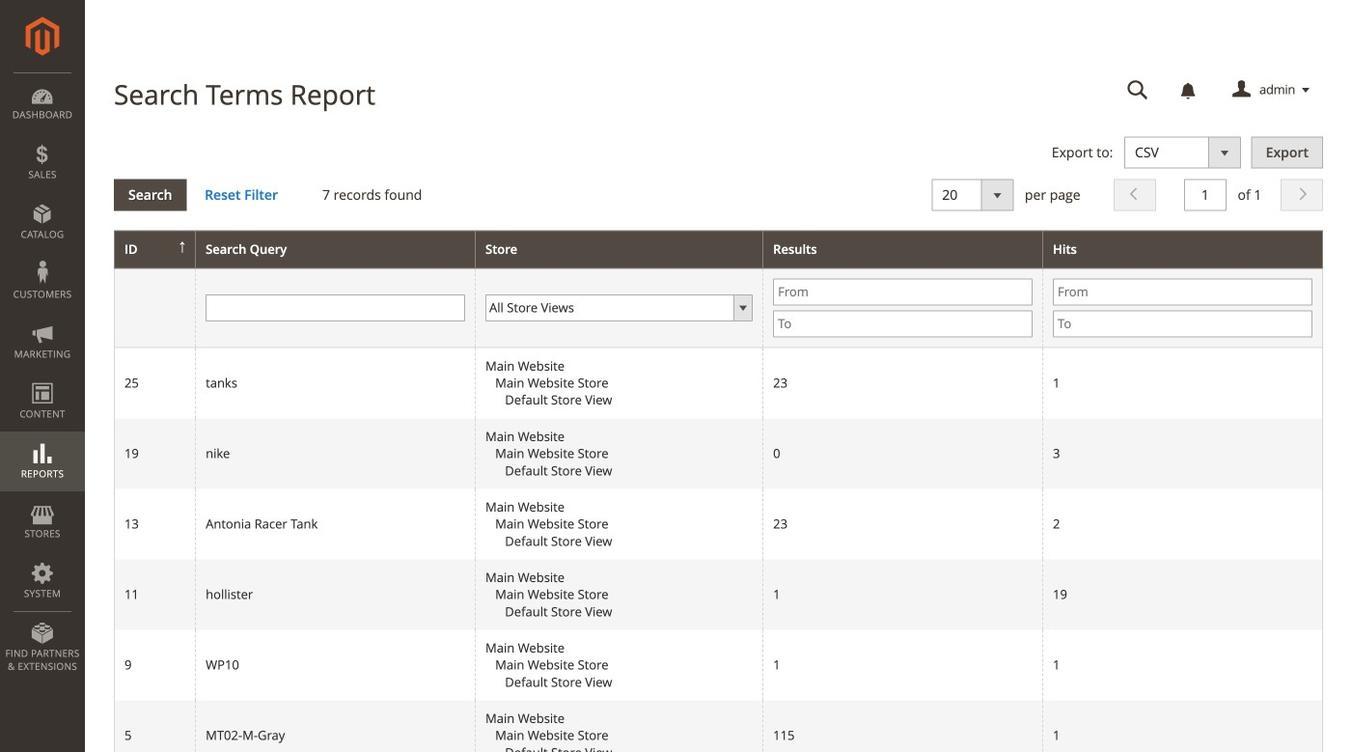 Task type: describe. For each thing, give the bounding box(es) containing it.
to text field for from text box
[[773, 310, 1033, 337]]

From text field
[[1053, 278, 1313, 305]]

From text field
[[773, 278, 1033, 305]]



Task type: locate. For each thing, give the bounding box(es) containing it.
to text field down from text box
[[773, 310, 1033, 337]]

2 to text field from the left
[[1053, 310, 1313, 337]]

menu bar
[[0, 72, 85, 683]]

1 to text field from the left
[[773, 310, 1033, 337]]

to text field for from text field
[[1053, 310, 1313, 337]]

To text field
[[773, 310, 1033, 337], [1053, 310, 1313, 337]]

1 horizontal spatial to text field
[[1053, 310, 1313, 337]]

None text field
[[206, 294, 465, 321]]

0 horizontal spatial to text field
[[773, 310, 1033, 337]]

to text field down from text field
[[1053, 310, 1313, 337]]

magento admin panel image
[[26, 16, 59, 56]]

None text field
[[1114, 73, 1162, 107], [1184, 179, 1227, 211], [1114, 73, 1162, 107], [1184, 179, 1227, 211]]



